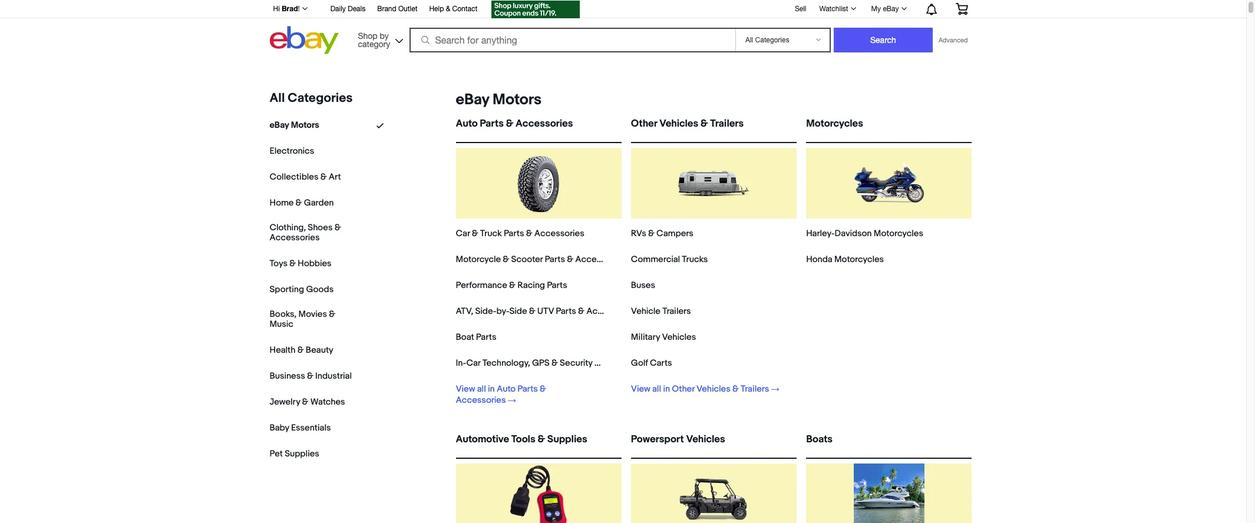 Task type: describe. For each thing, give the bounding box(es) containing it.
jewelry & watches
[[270, 396, 345, 408]]

commercial trucks
[[631, 254, 708, 265]]

golf carts link
[[631, 358, 672, 369]]

health
[[270, 345, 296, 356]]

health & beauty
[[270, 345, 333, 356]]

car & truck parts & accessories link
[[456, 228, 585, 239]]

powersport vehicles
[[631, 434, 725, 446]]

jewelry
[[270, 396, 300, 408]]

motorcycle & scooter parts & accessories
[[456, 254, 626, 265]]

help & contact link
[[429, 3, 478, 16]]

sporting goods link
[[270, 284, 334, 295]]

home & garden link
[[270, 197, 334, 209]]

1 vertical spatial motorcycles
[[874, 228, 924, 239]]

rvs & campers link
[[631, 228, 694, 239]]

toys & hobbies
[[270, 258, 332, 269]]

home & garden
[[270, 197, 334, 209]]

contact
[[452, 5, 478, 13]]

hi
[[273, 5, 280, 13]]

vehicles for other
[[660, 118, 699, 130]]

& inside automotive tools & supplies link
[[538, 434, 545, 446]]

in-
[[456, 358, 467, 369]]

vehicles for powersport
[[686, 434, 725, 446]]

powersport vehicles image
[[679, 464, 750, 523]]

watches
[[310, 396, 345, 408]]

0 horizontal spatial ebay motors link
[[270, 120, 319, 131]]

carts
[[650, 358, 672, 369]]

& inside 'auto parts & accessories' link
[[506, 118, 514, 130]]

2 vertical spatial trailers
[[741, 384, 770, 395]]

shop by category banner
[[267, 0, 977, 57]]

0 vertical spatial motorcycles
[[806, 118, 864, 130]]

in for parts
[[488, 384, 495, 395]]

military vehicles
[[631, 332, 696, 343]]

my ebay
[[872, 5, 899, 13]]

golf
[[631, 358, 648, 369]]

all for parts
[[477, 384, 486, 395]]

home
[[270, 197, 294, 209]]

pet supplies link
[[270, 448, 319, 460]]

harley-davidson motorcycles link
[[806, 228, 924, 239]]

trailers inside other vehicles & trailers link
[[711, 118, 744, 130]]

business & industrial link
[[270, 371, 352, 382]]

view all in other vehicles & trailers
[[631, 384, 770, 395]]

baby essentials
[[270, 422, 331, 434]]

automotive tools & supplies image
[[504, 464, 574, 523]]

hobbies
[[298, 258, 332, 269]]

pet supplies
[[270, 448, 319, 460]]

electronics link
[[270, 146, 314, 157]]

shop by category button
[[353, 26, 406, 52]]

sporting goods
[[270, 284, 334, 295]]

auto inside view all in auto parts & accessories
[[497, 384, 516, 395]]

truck
[[480, 228, 502, 239]]

automotive tools & supplies link
[[456, 434, 622, 456]]

davidson
[[835, 228, 872, 239]]

honda motorcycles
[[806, 254, 884, 265]]

vehicle
[[631, 306, 661, 317]]

all for vehicles
[[653, 384, 661, 395]]

performance & racing parts
[[456, 280, 568, 291]]

jewelry & watches link
[[270, 396, 345, 408]]

auto parts & accessories
[[456, 118, 573, 130]]

your shopping cart image
[[955, 3, 969, 15]]

motorcycles image
[[854, 148, 925, 219]]

golf carts
[[631, 358, 672, 369]]

deals
[[348, 5, 366, 13]]

0 horizontal spatial ebay motors
[[270, 120, 319, 131]]

motorcycles link
[[806, 118, 972, 140]]

& inside view all in auto parts & accessories
[[540, 384, 546, 395]]

0 horizontal spatial supplies
[[285, 448, 319, 460]]

sporting
[[270, 284, 304, 295]]

1 vertical spatial ebay
[[456, 91, 489, 109]]

shop
[[358, 31, 378, 40]]

garden
[[304, 197, 334, 209]]

& inside other vehicles & trailers link
[[701, 118, 708, 130]]

boat parts link
[[456, 332, 497, 343]]

vehicle trailers link
[[631, 306, 691, 317]]

hi brad !
[[273, 4, 300, 13]]

rvs & campers
[[631, 228, 694, 239]]

art
[[329, 172, 341, 183]]

performance & racing parts link
[[456, 280, 568, 291]]

auto parts & accessories image
[[504, 148, 574, 219]]

vehicles for military
[[662, 332, 696, 343]]

0 vertical spatial supplies
[[547, 434, 588, 446]]

watchlist
[[820, 5, 849, 13]]

my ebay link
[[865, 2, 912, 16]]

parts inside view all in auto parts & accessories
[[518, 384, 538, 395]]

rvs
[[631, 228, 646, 239]]

0 vertical spatial car
[[456, 228, 470, 239]]

my
[[872, 5, 881, 13]]

& inside books, movies & music
[[329, 309, 335, 320]]

atv,
[[456, 306, 473, 317]]

baby
[[270, 422, 289, 434]]

books,
[[270, 309, 297, 320]]

in-car technology, gps & security devices link
[[456, 358, 627, 369]]

collectibles & art link
[[270, 172, 341, 183]]

baby essentials link
[[270, 422, 331, 434]]

boats
[[806, 434, 833, 446]]

brand
[[377, 5, 397, 13]]

health & beauty link
[[270, 345, 333, 356]]

outlet
[[398, 5, 418, 13]]



Task type: vqa. For each thing, say whether or not it's contained in the screenshot.
Auto
yes



Task type: locate. For each thing, give the bounding box(es) containing it.
other
[[631, 118, 657, 130], [672, 384, 695, 395]]

all down technology,
[[477, 384, 486, 395]]

0 vertical spatial trailers
[[711, 118, 744, 130]]

essentials
[[291, 422, 331, 434]]

sell link
[[790, 4, 812, 13]]

categories
[[288, 91, 353, 106]]

view down 'in-'
[[456, 384, 475, 395]]

all down carts
[[653, 384, 661, 395]]

account navigation
[[267, 0, 977, 20]]

ebay down all
[[270, 120, 289, 131]]

ebay up 'auto parts & accessories'
[[456, 91, 489, 109]]

brad
[[282, 4, 298, 13]]

watchlist link
[[813, 2, 862, 16]]

buses
[[631, 280, 655, 291]]

ebay motors link up 'auto parts & accessories'
[[451, 91, 542, 109]]

0 horizontal spatial motors
[[291, 120, 319, 131]]

1 view from the left
[[456, 384, 475, 395]]

1 vertical spatial ebay motors
[[270, 120, 319, 131]]

powersport
[[631, 434, 684, 446]]

trucks
[[682, 254, 708, 265]]

1 horizontal spatial ebay motors link
[[451, 91, 542, 109]]

parts
[[480, 118, 504, 130], [504, 228, 524, 239], [545, 254, 565, 265], [547, 280, 568, 291], [556, 306, 576, 317], [476, 332, 497, 343], [518, 384, 538, 395]]

get the coupon image
[[492, 1, 580, 18]]

0 vertical spatial ebay
[[883, 5, 899, 13]]

military
[[631, 332, 660, 343]]

1 vertical spatial other
[[672, 384, 695, 395]]

tools
[[511, 434, 536, 446]]

1 in from the left
[[488, 384, 495, 395]]

0 horizontal spatial auto
[[456, 118, 478, 130]]

side-
[[475, 306, 497, 317]]

car
[[456, 228, 470, 239], [467, 358, 481, 369]]

0 horizontal spatial in
[[488, 384, 495, 395]]

ebay motors up 'auto parts & accessories'
[[456, 91, 542, 109]]

0 horizontal spatial ebay
[[270, 120, 289, 131]]

motors down all categories
[[291, 120, 319, 131]]

vehicle trailers
[[631, 306, 691, 317]]

powersport vehicles link
[[631, 434, 797, 456]]

automotive
[[456, 434, 509, 446]]

boats image
[[854, 464, 925, 523]]

supplies
[[547, 434, 588, 446], [285, 448, 319, 460]]

advanced
[[939, 37, 968, 44]]

in down technology,
[[488, 384, 495, 395]]

view
[[456, 384, 475, 395], [631, 384, 651, 395]]

0 vertical spatial auto
[[456, 118, 478, 130]]

0 vertical spatial ebay motors link
[[451, 91, 542, 109]]

other vehicles & trailers image
[[679, 148, 750, 219]]

shop by category
[[358, 31, 390, 49]]

view down golf
[[631, 384, 651, 395]]

atv, side-by-side & utv parts & accessories link
[[456, 306, 637, 317]]

buses link
[[631, 280, 655, 291]]

2 vertical spatial ebay
[[270, 120, 289, 131]]

1 horizontal spatial other
[[672, 384, 695, 395]]

view all in other vehicles & trailers link
[[631, 384, 780, 395]]

2 all from the left
[[653, 384, 661, 395]]

0 vertical spatial ebay motors
[[456, 91, 542, 109]]

0 horizontal spatial all
[[477, 384, 486, 395]]

campers
[[657, 228, 694, 239]]

1 horizontal spatial motors
[[493, 91, 542, 109]]

1 horizontal spatial auto
[[497, 384, 516, 395]]

all
[[270, 91, 285, 106]]

0 horizontal spatial view
[[456, 384, 475, 395]]

goods
[[306, 284, 334, 295]]

ebay motors link
[[451, 91, 542, 109], [270, 120, 319, 131]]

clothing, shoes & accessories link
[[270, 222, 352, 243]]

auto parts & accessories link
[[456, 118, 622, 140]]

atv, side-by-side & utv parts & accessories
[[456, 306, 637, 317]]

automotive tools & supplies
[[456, 434, 588, 446]]

1 vertical spatial car
[[467, 358, 481, 369]]

brand outlet
[[377, 5, 418, 13]]

car left truck
[[456, 228, 470, 239]]

1 horizontal spatial ebay
[[456, 91, 489, 109]]

motors
[[493, 91, 542, 109], [291, 120, 319, 131]]

2 in from the left
[[663, 384, 670, 395]]

all inside view all in auto parts & accessories
[[477, 384, 486, 395]]

movies
[[299, 309, 327, 320]]

business
[[270, 371, 305, 382]]

1 all from the left
[[477, 384, 486, 395]]

advanced link
[[933, 28, 974, 52]]

honda motorcycles link
[[806, 254, 884, 265]]

2 vertical spatial motorcycles
[[835, 254, 884, 265]]

supplies right pet
[[285, 448, 319, 460]]

in inside view all in auto parts & accessories
[[488, 384, 495, 395]]

commercial trucks link
[[631, 254, 708, 265]]

view inside view all in auto parts & accessories
[[456, 384, 475, 395]]

in for vehicles
[[663, 384, 670, 395]]

category
[[358, 39, 390, 49]]

books, movies & music
[[270, 309, 335, 330]]

military vehicles link
[[631, 332, 696, 343]]

& inside help & contact 'link'
[[446, 5, 450, 13]]

accessories inside view all in auto parts & accessories
[[456, 395, 506, 406]]

Search for anything text field
[[412, 29, 733, 51]]

motorcycle
[[456, 254, 501, 265]]

toys & hobbies link
[[270, 258, 332, 269]]

car down boat parts link
[[467, 358, 481, 369]]

& inside clothing, shoes & accessories
[[335, 222, 341, 233]]

1 horizontal spatial in
[[663, 384, 670, 395]]

ebay motors up electronics link
[[270, 120, 319, 131]]

by
[[380, 31, 389, 40]]

2 view from the left
[[631, 384, 651, 395]]

electronics
[[270, 146, 314, 157]]

1 vertical spatial auto
[[497, 384, 516, 395]]

1 horizontal spatial view
[[631, 384, 651, 395]]

industrial
[[315, 371, 352, 382]]

none submit inside shop by category banner
[[834, 28, 933, 52]]

1 vertical spatial motors
[[291, 120, 319, 131]]

in down carts
[[663, 384, 670, 395]]

clothing, shoes & accessories
[[270, 222, 341, 243]]

racing
[[518, 280, 545, 291]]

beauty
[[306, 345, 333, 356]]

ebay right 'my'
[[883, 5, 899, 13]]

music
[[270, 319, 293, 330]]

2 horizontal spatial ebay
[[883, 5, 899, 13]]

gps
[[532, 358, 550, 369]]

vehicles
[[660, 118, 699, 130], [662, 332, 696, 343], [697, 384, 731, 395], [686, 434, 725, 446]]

ebay inside account navigation
[[883, 5, 899, 13]]

accessories inside clothing, shoes & accessories
[[270, 232, 320, 243]]

0 vertical spatial motors
[[493, 91, 542, 109]]

1 horizontal spatial ebay motors
[[456, 91, 542, 109]]

books, movies & music link
[[270, 309, 352, 330]]

1 horizontal spatial supplies
[[547, 434, 588, 446]]

1 vertical spatial supplies
[[285, 448, 319, 460]]

car & truck parts & accessories
[[456, 228, 585, 239]]

brand outlet link
[[377, 3, 418, 16]]

ebay motors link up electronics link
[[270, 120, 319, 131]]

0 vertical spatial other
[[631, 118, 657, 130]]

supplies right tools
[[547, 434, 588, 446]]

other vehicles & trailers link
[[631, 118, 797, 140]]

1 vertical spatial ebay motors link
[[270, 120, 319, 131]]

other vehicles & trailers
[[631, 118, 744, 130]]

in-car technology, gps & security devices
[[456, 358, 627, 369]]

help
[[429, 5, 444, 13]]

1 vertical spatial trailers
[[663, 306, 691, 317]]

collectibles & art
[[270, 172, 341, 183]]

view for other vehicles & trailers
[[631, 384, 651, 395]]

by-
[[497, 306, 510, 317]]

security
[[560, 358, 593, 369]]

0 horizontal spatial other
[[631, 118, 657, 130]]

view all in auto parts & accessories link
[[456, 384, 605, 406]]

boat parts
[[456, 332, 497, 343]]

utv
[[538, 306, 554, 317]]

boat
[[456, 332, 474, 343]]

1 horizontal spatial all
[[653, 384, 661, 395]]

daily deals
[[330, 5, 366, 13]]

None submit
[[834, 28, 933, 52]]

motors up 'auto parts & accessories'
[[493, 91, 542, 109]]

view for auto parts & accessories
[[456, 384, 475, 395]]

!
[[298, 5, 300, 13]]

business & industrial
[[270, 371, 352, 382]]

all categories
[[270, 91, 353, 106]]



